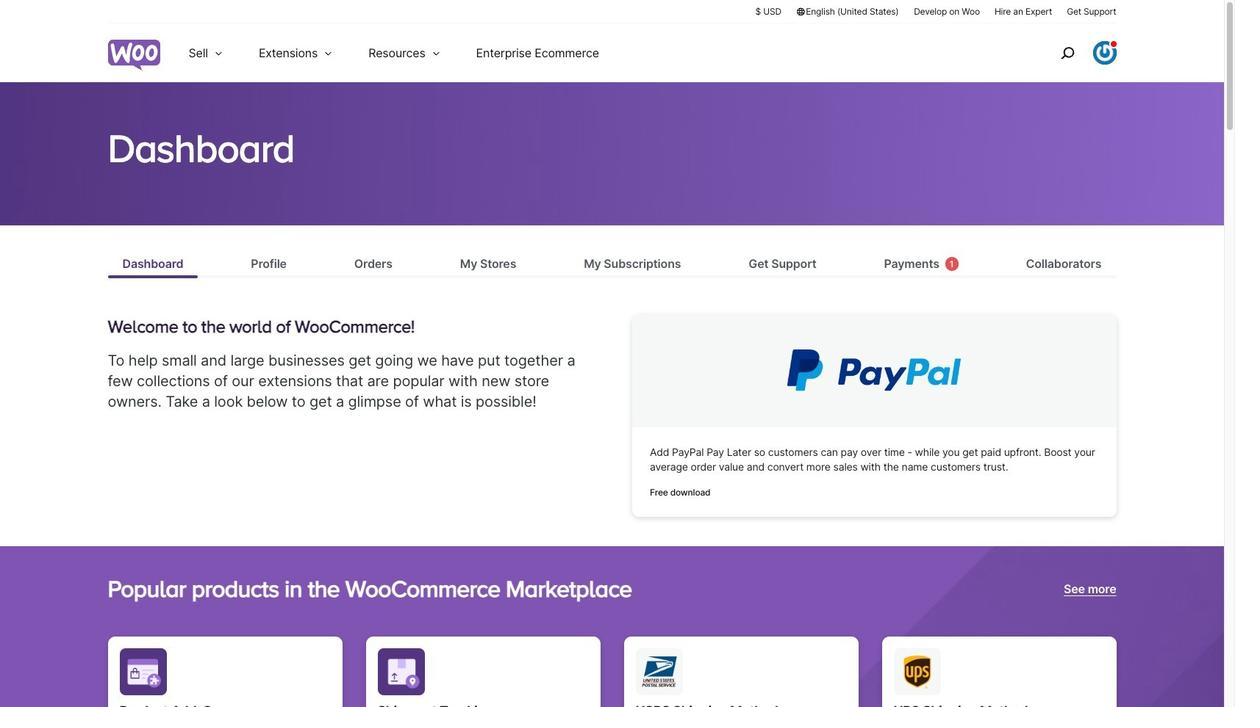 Task type: describe. For each thing, give the bounding box(es) containing it.
service navigation menu element
[[1029, 29, 1116, 77]]



Task type: locate. For each thing, give the bounding box(es) containing it.
open account menu image
[[1093, 41, 1116, 65]]

search image
[[1055, 41, 1079, 65]]



Task type: vqa. For each thing, say whether or not it's contained in the screenshot.
Service navigation menu element
yes



